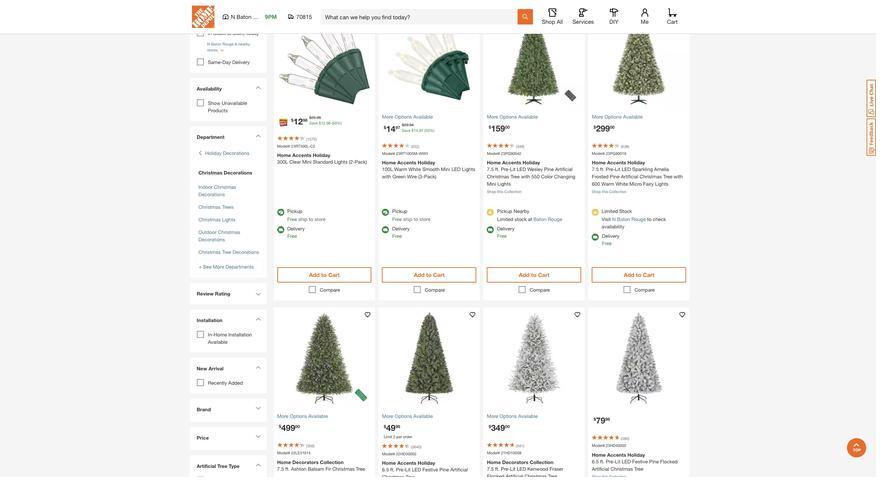 Task type: describe. For each thing, give the bounding box(es) containing it.
tree inside home accents holiday 6.5 ft. pre-lit led festive pine flocked artificial christmas tree
[[635, 466, 644, 472]]

save inside the $ 25 . 96 save $ 12 . 98 ( 50 %)
[[310, 121, 318, 125]]

cart link
[[665, 8, 681, 25]]

cart for model# 23pg90019
[[644, 272, 655, 278]]

50 inside $ 14 97 $ 29 . 94 save $ 14 . 97 ( 50 %)
[[426, 128, 430, 133]]

tree inside home decorators collection 7.5 ft. ashton balsam fir christmas tree
[[356, 466, 365, 472]]

9pm
[[265, 13, 277, 20]]

limited stock for pickup image for 299
[[592, 209, 599, 216]]

christmas tree decorations link
[[199, 249, 259, 255]]

options for 349
[[500, 414, 517, 420]]

What can we help you find today? search field
[[325, 9, 518, 24]]

$ 49 98
[[384, 423, 401, 433]]

christmas up indoor
[[199, 170, 223, 176]]

0 horizontal spatial 97
[[396, 125, 401, 130]]

home accents holiday 7.5 ft. pre-lit led wesley pine artificial christmas tree with 550 color changing mini lights shop this collection
[[487, 160, 576, 194]]

warm inside 'home accents holiday 7.5 ft. pre-lit led sparkling amelia frosted pine artificial christmas tree with 600 warm white micro fairy lights shop this collection'
[[602, 181, 615, 187]]

caret icon image for price
[[256, 435, 261, 439]]

6.5 for 6.5 ft. pre-lit led festive pine flocked artificial christmas tree
[[592, 459, 599, 465]]

shop inside 'home accents holiday 7.5 ft. pre-lit led sparkling amelia frosted pine artificial christmas tree with 600 warm white micro fairy lights shop this collection'
[[592, 190, 602, 194]]

stores
[[207, 48, 218, 52]]

$ for 12
[[291, 118, 294, 123]]

100l
[[382, 166, 393, 172]]

model# for model# 23pg90042
[[487, 151, 500, 156]]

50 inside the $ 25 . 96 save $ 12 . 98 ( 50 %)
[[333, 121, 337, 125]]

lit for home accents holiday 7.5 ft. pre-lit led wesley pine artificial christmas tree with 550 color changing mini lights shop this collection
[[511, 166, 516, 172]]

caret icon image for artificial tree type
[[256, 464, 261, 467]]

tree inside home accents holiday 7.5 ft. pre-lit led wesley pine artificial christmas tree with 550 color changing mini lights shop this collection
[[511, 174, 520, 180]]

caret icon image for brand
[[256, 407, 261, 410]]

in stock at store today link
[[208, 30, 259, 36]]

( 380 )
[[622, 437, 630, 441]]

49
[[387, 423, 396, 433]]

7.5 ft. ashton balsam fir christmas tree image
[[274, 308, 375, 409]]

available shipping image for 299
[[592, 234, 599, 241]]

541
[[517, 444, 524, 449]]

model# 23pg90042
[[487, 151, 522, 156]]

21hd10008
[[501, 451, 522, 456]]

this inside home accents holiday 7.5 ft. pre-lit led wesley pine artificial christmas tree with 550 color changing mini lights shop this collection
[[498, 190, 504, 194]]

baton up store
[[237, 13, 252, 20]]

299
[[597, 124, 611, 133]]

tree inside 'home accents holiday 7.5 ft. pre-lit led sparkling amelia frosted pine artificial christmas tree with 600 warm white micro fairy lights shop this collection'
[[664, 174, 673, 180]]

led for home accents holiday 6.5 ft. pre-lit led festive pine flocked artificial christmas tree
[[622, 459, 632, 465]]

diy
[[610, 18, 619, 25]]

artificial inside home decorators collection 7.5 ft. pre-lit led kenwood fraser flocked artificial christmas tree
[[506, 474, 524, 477]]

save inside $ 14 97 $ 29 . 94 save $ 14 . 97 ( 50 %)
[[402, 128, 411, 133]]

services button
[[573, 8, 595, 25]]

available for pickup image for available shipping icon corresponding to fourth add to cart button from the right
[[277, 209, 284, 216]]

) for ( 541 )
[[524, 444, 525, 449]]

artificial tree type link
[[193, 459, 263, 475]]

accents for home accents holiday 6.5 ft. pre-lit led festive pine flocked artificial christmas tree
[[608, 452, 627, 458]]

accents for home accents holiday 300l clear mini standard lights (2-pack)
[[293, 152, 312, 158]]

25
[[312, 115, 316, 120]]

600
[[592, 181, 601, 187]]

show unavailable products link
[[208, 100, 247, 113]]

christmas lights
[[199, 217, 236, 223]]

christmas up 'outdoor'
[[199, 217, 221, 223]]

exclusive for 299
[[592, 10, 615, 16]]

$ 25 . 96 save $ 12 . 98 ( 50 %)
[[310, 115, 342, 125]]

ft. for home accents holiday 6.5 ft. pre-lit led festive pine flocked artificial christmas tree
[[601, 459, 605, 465]]

0 vertical spatial limited
[[602, 208, 618, 214]]

add to cart button for model# 23rt100sm-ww3
[[382, 268, 477, 283]]

lights inside 'home accents holiday 7.5 ft. pre-lit led sparkling amelia frosted pine artificial christmas tree with 600 warm white micro fairy lights shop this collection'
[[656, 181, 669, 187]]

lights inside home accents holiday 300l clear mini standard lights (2-pack)
[[335, 159, 348, 165]]

delivery free for model# 23pg90019
[[603, 233, 620, 247]]

pickup free ship to store for fourth add to cart button from the right
[[288, 208, 326, 222]]

$ left 94
[[402, 122, 404, 127]]

) for ( 380 )
[[629, 437, 630, 441]]

to inside to check availability
[[648, 216, 652, 222]]

tree inside home decorators collection 7.5 ft. pre-lit led kenwood fraser flocked artificial christmas tree
[[549, 474, 558, 477]]

more options available for 159
[[487, 114, 538, 120]]

christmas inside home accents holiday 6.5 ft. pre-lit led festive pine flocked artificial christmas tree
[[611, 466, 633, 472]]

artificial inside home accents holiday 6.5 ft. pre-lit led festive pine flocked artificial christmas tree
[[592, 466, 610, 472]]

installation inside in-home installation available
[[229, 332, 252, 338]]

add for model# 23pg90042
[[519, 272, 530, 278]]

more options available link for 159
[[487, 113, 582, 120]]

accents for home accents holiday 7.5 ft. pre-lit led wesley pine artificial christmas tree with 550 color changing mini lights shop this collection
[[503, 160, 522, 166]]

12 inside the $ 25 . 96 save $ 12 . 98 ( 50 %)
[[321, 121, 326, 125]]

fairy
[[644, 181, 654, 187]]

departments
[[226, 264, 254, 270]]

more options available link up 94
[[382, 113, 477, 120]]

model# 23pg90019
[[592, 151, 627, 156]]

home decorators collection 7.5 ft. pre-lit led kenwood fraser flocked artificial christmas tree
[[487, 460, 564, 477]]

0 horizontal spatial at
[[228, 30, 232, 36]]

more options available for 299
[[592, 114, 643, 120]]

more for 349
[[487, 414, 499, 420]]

compare for model# 23pg90019
[[635, 287, 655, 293]]

( for ( 541 )
[[517, 444, 517, 449]]

holiday for home accents holiday 300l clear mini standard lights (2-pack)
[[313, 152, 331, 158]]

new arrival link
[[193, 362, 263, 378]]

more options available for 349
[[487, 414, 538, 420]]

n for n baton rouge
[[231, 13, 235, 20]]

artificial inside home accents holiday 7.5 ft. pre-lit led wesley pine artificial christmas tree with 550 color changing mini lights shop this collection
[[556, 166, 573, 172]]

( 1575 )
[[306, 137, 317, 141]]

home accents holiday 300l clear mini standard lights (2-pack)
[[277, 152, 367, 165]]

show
[[208, 100, 221, 106]]

add to cart button for model# 23pg90042
[[487, 268, 582, 283]]

n baton rouge link
[[613, 216, 646, 222]]

at inside pickup nearby limited stock at baton rouge
[[528, 216, 533, 222]]

more options available link for 499
[[277, 413, 372, 420]]

christmas up christmas lights at the left top
[[199, 204, 221, 210]]

wesley
[[528, 166, 543, 172]]

model# 23rt300l-c2
[[277, 144, 315, 148]]

pack) inside home accents holiday 300l clear mini standard lights (2-pack)
[[355, 159, 367, 165]]

shop inside home accents holiday 7.5 ft. pre-lit led wesley pine artificial christmas tree with 550 color changing mini lights shop this collection
[[487, 190, 497, 194]]

fraser
[[550, 466, 564, 472]]

holiday decorations link
[[205, 149, 250, 157]]

christmas inside home accents holiday 7.5 ft. pre-lit led wesley pine artificial christmas tree with 550 color changing mini lights shop this collection
[[487, 174, 510, 180]]

model# for model# 23rt100sm-ww3
[[382, 151, 395, 156]]

warm inside home accents holiday 100l warm white smooth mini led lights with green wire (3-pack)
[[395, 166, 408, 172]]

get it fast link
[[193, 12, 263, 28]]

limit
[[384, 435, 393, 439]]

in-home installation available
[[208, 332, 252, 345]]

tree inside artificial tree type link
[[218, 463, 228, 469]]

per
[[397, 435, 402, 439]]

delivery for model# 23rt100sm-ww3
[[393, 226, 410, 232]]

lit for home accents holiday 6.5 ft. pre-lit led festive pine artificial christmas tree
[[406, 467, 411, 473]]

00 for 159
[[506, 125, 510, 130]]

mini inside home accents holiday 100l warm white smooth mini led lights with green wire (3-pack)
[[441, 166, 451, 172]]

diy button
[[603, 8, 626, 25]]

unavailable
[[222, 100, 247, 106]]

christmas up see
[[199, 249, 221, 255]]

feedback link image
[[867, 118, 877, 156]]

mini inside home accents holiday 7.5 ft. pre-lit led wesley pine artificial christmas tree with 550 color changing mini lights shop this collection
[[487, 181, 497, 187]]

1 add to cart button from the left
[[277, 268, 372, 283]]

) for ( 552 )
[[419, 144, 420, 149]]

home accents holiday 6.5 ft. pre-lit led festive pine artificial christmas tree
[[382, 460, 468, 477]]

98 inside the $ 25 . 96 save $ 12 . 98 ( 50 %)
[[327, 121, 331, 125]]

model# 22hd30002
[[382, 452, 417, 456]]

pickup free ship to store for add to cart button associated with model# 23rt100sm-ww3
[[393, 208, 431, 222]]

indoor christmas decorations link
[[199, 184, 236, 197]]

pine inside 'home accents holiday 7.5 ft. pre-lit led sparkling amelia frosted pine artificial christmas tree with 600 warm white micro fairy lights shop this collection'
[[611, 174, 620, 180]]

add for model# 23pg90019
[[624, 272, 635, 278]]

holiday for home accents holiday 7.5 ft. pre-lit led sparkling amelia frosted pine artificial christmas tree with 600 warm white micro fairy lights shop this collection
[[628, 160, 646, 166]]

me button
[[634, 8, 657, 25]]

ft. for home decorators collection 7.5 ft. ashton balsam fir christmas tree
[[286, 466, 290, 472]]

lights inside home accents holiday 100l warm white smooth mini led lights with green wire (3-pack)
[[462, 166, 476, 172]]

%) inside $ 14 97 $ 29 . 94 save $ 14 . 97 ( 50 %)
[[430, 128, 435, 133]]

visit n baton rouge
[[602, 216, 646, 222]]

7.5 ft. pre-lit led kenwood fraser flocked artificial christmas tree image
[[484, 308, 585, 409]]

) for ( 2640 )
[[421, 445, 422, 449]]

94
[[410, 122, 414, 127]]

356
[[307, 444, 314, 449]]

( 552 )
[[411, 144, 420, 149]]

ww3
[[419, 151, 429, 156]]

baton inside pickup nearby limited stock at baton rouge
[[534, 216, 547, 222]]

available for 349
[[519, 414, 538, 420]]

home for home accents holiday 300l clear mini standard lights (2-pack)
[[277, 152, 291, 158]]

christmas inside "home accents holiday 6.5 ft. pre-lit led festive pine artificial christmas tree"
[[382, 474, 405, 477]]

rouge up today
[[253, 13, 270, 20]]

more options available link for 349
[[487, 413, 582, 420]]

artificial inside "home accents holiday 6.5 ft. pre-lit led festive pine artificial christmas tree"
[[451, 467, 468, 473]]

more options available for limit
[[382, 414, 433, 420]]

accents for home accents holiday 6.5 ft. pre-lit led festive pine artificial christmas tree
[[398, 460, 417, 466]]

with inside 'home accents holiday 7.5 ft. pre-lit led sparkling amelia frosted pine artificial christmas tree with 600 warm white micro fairy lights shop this collection'
[[674, 174, 684, 180]]

n baton rouge
[[231, 13, 270, 20]]

7.5 for home decorators collection 7.5 ft. pre-lit led kenwood fraser flocked artificial christmas tree
[[487, 466, 494, 472]]

best seller for 300l clear mini standard lights (2-pack) image
[[277, 10, 303, 16]]

available up 94
[[414, 114, 433, 120]]

$ 349 00
[[489, 423, 510, 433]]

recently added
[[208, 380, 243, 386]]

available for pickup image for available shipping icon associated with add to cart button associated with model# 23rt100sm-ww3
[[382, 209, 389, 216]]

best for the 100l warm white smooth mini led lights with green wire (3-pack) image
[[382, 10, 393, 16]]

rouge inside pickup nearby limited stock at baton rouge
[[548, 216, 563, 222]]

7.5 ft. pre-lit led sparkling amelia frosted pine artificial christmas tree with 600 warm white micro fairy lights image
[[589, 8, 690, 110]]

$ 159 00
[[489, 124, 510, 133]]

kenwood
[[528, 466, 549, 472]]

today
[[246, 30, 259, 36]]

stock for in
[[213, 30, 226, 36]]

available for 499
[[309, 414, 328, 420]]

$ down 94
[[412, 128, 414, 133]]

flocked for 6.5 ft. pre-lit led festive pine flocked artificial christmas tree
[[661, 459, 678, 465]]

1 horizontal spatial 14
[[414, 128, 418, 133]]

&
[[235, 42, 237, 46]]

lit for home accents holiday 6.5 ft. pre-lit led festive pine flocked artificial christmas tree
[[616, 459, 621, 465]]

christmas decorations
[[199, 170, 252, 176]]

seller for 300l clear mini standard lights (2-pack) image
[[289, 10, 303, 16]]

shop inside "button"
[[542, 18, 556, 25]]

ft. for home accents holiday 7.5 ft. pre-lit led sparkling amelia frosted pine artificial christmas tree with 600 warm white micro fairy lights shop this collection
[[601, 166, 605, 172]]

23pg90019
[[606, 151, 627, 156]]

recently added link
[[208, 380, 243, 386]]

with inside home accents holiday 7.5 ft. pre-lit led wesley pine artificial christmas tree with 550 color changing mini lights shop this collection
[[522, 174, 531, 180]]

white inside home accents holiday 100l warm white smooth mini led lights with green wire (3-pack)
[[409, 166, 421, 172]]

rating
[[215, 291, 230, 297]]

add to cart for model# 23rt100sm-ww3
[[414, 272, 445, 278]]

available for 159
[[519, 114, 538, 120]]

in-home installation available link
[[208, 332, 252, 345]]

christmas inside home decorators collection 7.5 ft. pre-lit led kenwood fraser flocked artificial christmas tree
[[525, 474, 547, 477]]

1 add to cart from the left
[[309, 272, 340, 278]]

( for ( 380 )
[[622, 437, 622, 441]]

with inside home accents holiday 100l warm white smooth mini led lights with green wire (3-pack)
[[382, 174, 392, 180]]

limited stock
[[602, 208, 633, 214]]

me
[[641, 18, 649, 25]]

%) inside the $ 25 . 96 save $ 12 . 98 ( 50 %)
[[337, 121, 342, 125]]

exclusive for 159
[[487, 10, 510, 16]]

fast
[[211, 16, 221, 22]]

christmas tree decorations
[[199, 249, 259, 255]]

home for home accents holiday 6.5 ft. pre-lit led festive pine flocked artificial christmas tree
[[592, 452, 606, 458]]

23rt100sm-
[[396, 151, 419, 156]]

review
[[197, 291, 214, 297]]

more for 159
[[487, 114, 499, 120]]

( inside the $ 25 . 96 save $ 12 . 98 ( 50 %)
[[332, 121, 333, 125]]

collection inside home accents holiday 7.5 ft. pre-lit led wesley pine artificial christmas tree with 550 color changing mini lights shop this collection
[[505, 190, 522, 194]]

3 caret icon image from the top
[[256, 293, 261, 296]]

ft. for home decorators collection 7.5 ft. pre-lit led kenwood fraser flocked artificial christmas tree
[[496, 466, 500, 472]]

lights inside home accents holiday 7.5 ft. pre-lit led wesley pine artificial christmas tree with 550 color changing mini lights shop this collection
[[498, 181, 511, 187]]

collection inside 'home accents holiday 7.5 ft. pre-lit led sparkling amelia frosted pine artificial christmas tree with 600 warm white micro fairy lights shop this collection'
[[610, 190, 627, 194]]

$ 14 97 $ 29 . 94 save $ 14 . 97 ( 50 %)
[[384, 122, 435, 134]]

( for ( 538 )
[[622, 144, 622, 149]]

22le31014
[[291, 451, 311, 456]]

( 356 )
[[306, 444, 315, 449]]

flocked for 7.5 ft. pre-lit led kenwood fraser flocked artificial christmas tree
[[487, 474, 505, 477]]

new
[[197, 366, 207, 372]]

model# for model# 23hd40002
[[592, 444, 605, 448]]

micro
[[630, 181, 642, 187]]

model# 23rt100sm-ww3
[[382, 151, 429, 156]]

159
[[492, 124, 506, 133]]

services
[[573, 18, 594, 25]]

model# for model# 21hd10008
[[487, 451, 500, 456]]

(3-
[[419, 174, 425, 180]]

christmas inside indoor christmas decorations
[[214, 184, 236, 190]]

ft. for home accents holiday 6.5 ft. pre-lit led festive pine artificial christmas tree
[[391, 467, 395, 473]]

indoor christmas decorations
[[199, 184, 236, 197]]

300l
[[277, 159, 288, 165]]

pre- for home accents holiday 6.5 ft. pre-lit led festive pine artificial christmas tree
[[396, 467, 406, 473]]

( for ( 2640 )
[[411, 445, 412, 449]]

limited inside pickup nearby limited stock at baton rouge
[[498, 216, 514, 222]]

sparkling
[[633, 166, 653, 172]]

holiday inside holiday decorations link
[[205, 150, 222, 156]]

brand
[[197, 407, 211, 413]]



Task type: vqa. For each thing, say whether or not it's contained in the screenshot.
Seller
yes



Task type: locate. For each thing, give the bounding box(es) containing it.
more for limit
[[382, 414, 394, 420]]

balsam
[[308, 466, 324, 472]]

more options available link for 299
[[592, 113, 687, 120]]

compare
[[320, 287, 340, 293], [425, 287, 445, 293], [530, 287, 550, 293], [635, 287, 655, 293]]

baton right stock
[[534, 216, 547, 222]]

indoor
[[199, 184, 213, 190]]

delivery free for model# 23rt100sm-ww3
[[393, 226, 410, 239]]

caret icon image inside the new arrival link
[[256, 366, 261, 369]]

538
[[622, 144, 629, 149]]

rouge
[[253, 13, 270, 20], [223, 42, 234, 46], [548, 216, 563, 222], [632, 216, 646, 222]]

0 horizontal spatial ship
[[299, 216, 308, 222]]

$ up model# 23hd40002
[[594, 417, 597, 422]]

0 horizontal spatial this
[[498, 190, 504, 194]]

4 add to cart button from the left
[[592, 268, 687, 283]]

3 add to cart from the left
[[519, 272, 550, 278]]

accents inside home accents holiday 100l warm white smooth mini led lights with green wire (3-pack)
[[398, 160, 417, 166]]

save down 29
[[402, 128, 411, 133]]

7 caret icon image from the top
[[256, 435, 261, 439]]

home down model# 21hd10008
[[487, 460, 501, 466]]

installation up in- at the left
[[197, 317, 223, 323]]

0 vertical spatial 6.5
[[592, 459, 599, 465]]

3 with from the left
[[674, 174, 684, 180]]

1 vertical spatial %)
[[430, 128, 435, 133]]

0 horizontal spatial pack)
[[355, 159, 367, 165]]

0 horizontal spatial available shipping image
[[487, 227, 494, 234]]

available shipping image for add to cart button associated with model# 23rt100sm-ww3
[[382, 227, 389, 234]]

decorations inside indoor christmas decorations
[[199, 191, 225, 197]]

home down installation link
[[214, 332, 227, 338]]

model# 23hd40002
[[592, 444, 627, 448]]

limited stock for pickup image left nearby
[[487, 209, 494, 216]]

2 exclusive from the left
[[592, 10, 615, 16]]

accents for home accents holiday 100l warm white smooth mini led lights with green wire (3-pack)
[[398, 160, 417, 166]]

0 horizontal spatial available shipping image
[[277, 227, 284, 234]]

home accents holiday 6.5 ft. pre-lit led festive pine flocked artificial christmas tree
[[592, 452, 678, 472]]

7.5 left ashton
[[277, 466, 284, 472]]

n for n baton rouge & nearby stores
[[207, 42, 210, 46]]

0 horizontal spatial save
[[310, 121, 318, 125]]

available
[[414, 114, 433, 120], [519, 114, 538, 120], [624, 114, 643, 120], [208, 339, 228, 345], [309, 414, 328, 420], [414, 414, 433, 420], [519, 414, 538, 420]]

available shipping image for 159
[[487, 227, 494, 234]]

1 vertical spatial limited
[[498, 216, 514, 222]]

holiday up sparkling
[[628, 160, 646, 166]]

$ inside $ 299 00
[[594, 125, 597, 130]]

3 add to cart button from the left
[[487, 268, 582, 283]]

caret icon image inside price link
[[256, 435, 261, 439]]

6.5 ft. pre-lit led festive pine flocked artificial christmas tree image
[[589, 308, 690, 409]]

artificial tree type
[[197, 463, 240, 469]]

available for 299
[[624, 114, 643, 120]]

1 horizontal spatial exclusive
[[592, 10, 615, 16]]

1 horizontal spatial seller
[[394, 10, 408, 16]]

12 down 96
[[321, 121, 326, 125]]

price
[[197, 435, 209, 441]]

cart inside 'cart' link
[[668, 18, 678, 25]]

limited up visit on the top
[[602, 208, 618, 214]]

00 inside $ 299 00
[[611, 125, 615, 130]]

$ for 349
[[489, 424, 492, 430]]

1 decorators from the left
[[293, 460, 319, 466]]

pickup inside pickup nearby limited stock at baton rouge
[[498, 208, 513, 214]]

model# left 23pg90019
[[592, 151, 605, 156]]

00 for 349
[[506, 424, 510, 430]]

decorators for 349
[[503, 460, 529, 466]]

1 best from the left
[[277, 10, 288, 16]]

free for add to cart button associated with model# 23rt100sm-ww3
[[393, 233, 402, 239]]

in stock at store today
[[208, 30, 259, 36]]

ft. down model# 22hd30002
[[391, 467, 395, 473]]

delivery
[[233, 59, 250, 65], [288, 226, 305, 232], [393, 226, 410, 232], [498, 226, 515, 232], [603, 233, 620, 239]]

00 inside $ 349 00
[[506, 424, 510, 430]]

1 horizontal spatial n
[[231, 13, 235, 20]]

same-day delivery
[[208, 59, 250, 65]]

1 vertical spatial 50
[[426, 128, 430, 133]]

$ down 96
[[319, 121, 321, 125]]

tree inside "home accents holiday 6.5 ft. pre-lit led festive pine artificial christmas tree"
[[406, 474, 415, 477]]

more up $ 14 97 $ 29 . 94 save $ 14 . 97 ( 50 %)
[[382, 114, 394, 120]]

best seller for the 100l warm white smooth mini led lights with green wire (3-pack) image
[[382, 10, 408, 16]]

more options available link up order on the left of page
[[382, 413, 477, 420]]

1 vertical spatial pack)
[[425, 174, 437, 180]]

mini inside home accents holiday 300l clear mini standard lights (2-pack)
[[303, 159, 312, 165]]

300l clear mini standard lights (2-pack) image
[[274, 8, 375, 110]]

led left sparkling
[[622, 166, 632, 172]]

1 vertical spatial festive
[[423, 467, 438, 473]]

available up 356
[[309, 414, 328, 420]]

2 horizontal spatial with
[[674, 174, 684, 180]]

2 available for pickup image from the left
[[382, 209, 389, 216]]

holiday inside home accents holiday 6.5 ft. pre-lit led festive pine flocked artificial christmas tree
[[628, 452, 646, 458]]

2 horizontal spatial pickup
[[498, 208, 513, 214]]

collection
[[505, 190, 522, 194], [610, 190, 627, 194], [320, 460, 344, 466], [530, 460, 554, 466]]

0 horizontal spatial installation
[[197, 317, 223, 323]]

holiday up smooth
[[418, 160, 436, 166]]

n up availability
[[613, 216, 616, 222]]

50
[[333, 121, 337, 125], [426, 128, 430, 133]]

led inside home accents holiday 100l warm white smooth mini led lights with green wire (3-pack)
[[452, 166, 461, 172]]

0 vertical spatial 50
[[333, 121, 337, 125]]

0 vertical spatial pack)
[[355, 159, 367, 165]]

2 store from the left
[[420, 216, 431, 222]]

$ left 96
[[310, 115, 312, 120]]

accents down 23pg90042
[[503, 160, 522, 166]]

2 horizontal spatial n
[[613, 216, 616, 222]]

more options available link
[[382, 113, 477, 120], [487, 113, 582, 120], [592, 113, 687, 120], [277, 413, 372, 420], [382, 413, 477, 420], [487, 413, 582, 420]]

1 horizontal spatial 97
[[419, 128, 424, 133]]

more up 499 on the left bottom
[[277, 414, 289, 420]]

8 caret icon image from the top
[[256, 464, 261, 467]]

0 horizontal spatial white
[[409, 166, 421, 172]]

2 best seller from the left
[[382, 10, 408, 16]]

pine inside "home accents holiday 6.5 ft. pre-lit led festive pine artificial christmas tree"
[[440, 467, 449, 473]]

more options available link up ( 349 ) on the top
[[487, 113, 582, 120]]

12 left 25
[[294, 117, 303, 127]]

ft. inside 'home accents holiday 7.5 ft. pre-lit led sparkling amelia frosted pine artificial christmas tree with 600 warm white micro fairy lights shop this collection'
[[601, 166, 605, 172]]

model# for model# 23rt300l-c2
[[277, 144, 290, 148]]

ft.
[[496, 166, 500, 172], [601, 166, 605, 172], [601, 459, 605, 465], [286, 466, 290, 472], [496, 466, 500, 472], [391, 467, 395, 473]]

availability
[[197, 86, 222, 92]]

the home depot logo image
[[192, 6, 214, 28]]

available for pickup image
[[277, 209, 284, 216], [382, 209, 389, 216]]

baton
[[237, 13, 252, 20], [211, 42, 222, 46], [534, 216, 547, 222], [618, 216, 631, 222]]

1 available for pickup image from the left
[[277, 209, 284, 216]]

70815 button
[[288, 13, 312, 20]]

4 add from the left
[[624, 272, 635, 278]]

550
[[532, 174, 540, 180]]

options up $ 49 98
[[395, 414, 412, 420]]

1 horizontal spatial white
[[616, 181, 629, 187]]

added
[[229, 380, 243, 386]]

baton rouge link
[[534, 216, 563, 222]]

3 compare from the left
[[530, 287, 550, 293]]

more options available for 499
[[277, 414, 328, 420]]

1 pickup free ship to store from the left
[[288, 208, 326, 222]]

$ for 159
[[489, 125, 492, 130]]

0 vertical spatial 349
[[517, 144, 524, 149]]

lit for home decorators collection 7.5 ft. pre-lit led kenwood fraser flocked artificial christmas tree
[[511, 466, 516, 472]]

holiday for home accents holiday 100l warm white smooth mini led lights with green wire (3-pack)
[[418, 160, 436, 166]]

2 compare from the left
[[425, 287, 445, 293]]

holiday down '380'
[[628, 452, 646, 458]]

0 horizontal spatial 14
[[387, 124, 396, 134]]

pre- down the model# 23pg90042
[[501, 166, 511, 172]]

review rating
[[197, 291, 230, 297]]

1 horizontal spatial decorators
[[503, 460, 529, 466]]

decorators inside home decorators collection 7.5 ft. pre-lit led kenwood fraser flocked artificial christmas tree
[[503, 460, 529, 466]]

( for ( 1575 )
[[306, 137, 307, 141]]

decorations down department link
[[223, 150, 250, 156]]

flocked inside home accents holiday 6.5 ft. pre-lit led festive pine flocked artificial christmas tree
[[661, 459, 678, 465]]

2 caret icon image from the top
[[256, 134, 261, 138]]

shop this collection link down the 600
[[592, 190, 627, 194]]

pickup for model# 23pg90042
[[498, 208, 513, 214]]

1 horizontal spatial stock
[[620, 208, 633, 214]]

$ for 79
[[594, 417, 597, 422]]

model# left 22le31014
[[277, 451, 290, 456]]

pre- down model# 23hd40002
[[606, 459, 616, 465]]

more options available link up 541
[[487, 413, 582, 420]]

mini down the model# 23pg90042
[[487, 181, 497, 187]]

1 best seller from the left
[[277, 10, 303, 16]]

23rt300l-
[[291, 144, 311, 148]]

stock for limited
[[620, 208, 633, 214]]

0 vertical spatial save
[[310, 121, 318, 125]]

rouge left &
[[223, 42, 234, 46]]

model# for model# 22hd30002
[[382, 452, 395, 456]]

1 this from the left
[[498, 190, 504, 194]]

collection inside home decorators collection 7.5 ft. ashton balsam fir christmas tree
[[320, 460, 344, 466]]

1 pickup from the left
[[288, 208, 303, 214]]

collection up kenwood
[[530, 460, 554, 466]]

2 add to cart button from the left
[[382, 268, 477, 283]]

$ for 49
[[384, 424, 387, 430]]

home for home accents holiday 6.5 ft. pre-lit led festive pine artificial christmas tree
[[382, 460, 396, 466]]

0 horizontal spatial decorators
[[293, 460, 319, 466]]

1 horizontal spatial limited stock for pickup image
[[592, 209, 599, 216]]

holiday for home accents holiday 6.5 ft. pre-lit led festive pine artificial christmas tree
[[418, 460, 436, 466]]

more options available up $ 499 00
[[277, 414, 328, 420]]

1 vertical spatial 6.5
[[382, 467, 389, 473]]

2 pickup from the left
[[393, 208, 408, 214]]

shop all button
[[542, 8, 564, 25]]

2 shop this collection link from the left
[[592, 190, 627, 194]]

free for add to cart button for model# 23pg90019
[[603, 241, 612, 247]]

lit
[[511, 166, 516, 172], [616, 166, 621, 172], [616, 459, 621, 465], [511, 466, 516, 472], [406, 467, 411, 473]]

1 add from the left
[[309, 272, 320, 278]]

amelia
[[655, 166, 670, 172]]

collection up limited stock at the right top of the page
[[610, 190, 627, 194]]

7.5 for home accents holiday 7.5 ft. pre-lit led wesley pine artificial christmas tree with 550 color changing mini lights shop this collection
[[487, 166, 494, 172]]

0 vertical spatial white
[[409, 166, 421, 172]]

4 compare from the left
[[635, 287, 655, 293]]

2 seller from the left
[[394, 10, 408, 16]]

model# 22le31014
[[277, 451, 311, 456]]

1 vertical spatial installation
[[229, 332, 252, 338]]

1 horizontal spatial shop
[[542, 18, 556, 25]]

1 horizontal spatial pickup
[[393, 208, 408, 214]]

0 horizontal spatial shop this collection link
[[487, 190, 522, 194]]

0 vertical spatial stock
[[213, 30, 226, 36]]

add
[[309, 272, 320, 278], [414, 272, 425, 278], [519, 272, 530, 278], [624, 272, 635, 278]]

more up 159
[[487, 114, 499, 120]]

552
[[412, 144, 419, 149]]

pine inside home accents holiday 6.5 ft. pre-lit led festive pine flocked artificial christmas tree
[[650, 459, 659, 465]]

available for limit
[[414, 414, 433, 420]]

options for 159
[[500, 114, 517, 120]]

available up ( 538 )
[[624, 114, 643, 120]]

6.5 down model# 23hd40002
[[592, 459, 599, 465]]

products
[[208, 107, 228, 113]]

7.5
[[487, 166, 494, 172], [592, 166, 599, 172], [277, 466, 284, 472], [487, 466, 494, 472]]

6.5
[[592, 459, 599, 465], [382, 467, 389, 473]]

( inside $ 14 97 $ 29 . 94 save $ 14 . 97 ( 50 %)
[[425, 128, 426, 133]]

options up 29
[[395, 114, 412, 120]]

pine
[[545, 166, 554, 172], [611, 174, 620, 180], [650, 459, 659, 465], [440, 467, 449, 473]]

0 vertical spatial warm
[[395, 166, 408, 172]]

decorations down 'outdoor'
[[199, 237, 225, 243]]

1 vertical spatial stock
[[620, 208, 633, 214]]

tree
[[511, 174, 520, 180], [664, 174, 673, 180], [222, 249, 231, 255], [218, 463, 228, 469], [356, 466, 365, 472], [635, 466, 644, 472], [549, 474, 558, 477], [406, 474, 415, 477]]

lit inside home accents holiday 6.5 ft. pre-lit led festive pine flocked artificial christmas tree
[[616, 459, 621, 465]]

ft. inside home decorators collection 7.5 ft. pre-lit led kenwood fraser flocked artificial christmas tree
[[496, 466, 500, 472]]

$ 299 00
[[594, 124, 615, 133]]

1 horizontal spatial pack)
[[425, 174, 437, 180]]

home inside home accents holiday 300l clear mini standard lights (2-pack)
[[277, 152, 291, 158]]

1 horizontal spatial best
[[382, 10, 393, 16]]

n up in stock at store today link
[[231, 13, 235, 20]]

ft. for home accents holiday 7.5 ft. pre-lit led wesley pine artificial christmas tree with 550 color changing mini lights shop this collection
[[496, 166, 500, 172]]

$ inside $ 49 98
[[384, 424, 387, 430]]

add to cart for model# 23pg90019
[[624, 272, 655, 278]]

0 horizontal spatial festive
[[423, 467, 438, 473]]

23pg90042
[[501, 151, 522, 156]]

home for home decorators collection 7.5 ft. ashton balsam fir christmas tree
[[277, 460, 291, 466]]

limited
[[602, 208, 618, 214], [498, 216, 514, 222]]

holiday decorations
[[205, 150, 250, 156]]

1 horizontal spatial shop this collection link
[[592, 190, 627, 194]]

outdoor christmas decorations link
[[199, 229, 240, 243]]

best for 300l clear mini standard lights (2-pack) image
[[277, 10, 288, 16]]

0 horizontal spatial seller
[[289, 10, 303, 16]]

+ see more departments link
[[195, 259, 263, 274]]

7.5 ft. pre-lit led wesley pine artificial christmas tree with 550 color changing mini lights image
[[484, 8, 585, 110]]

$ up limit
[[384, 424, 387, 430]]

4 caret icon image from the top
[[256, 318, 261, 321]]

led for home accents holiday 7.5 ft. pre-lit led wesley pine artificial christmas tree with 550 color changing mini lights shop this collection
[[517, 166, 527, 172]]

0 horizontal spatial mini
[[303, 159, 312, 165]]

christmas lights link
[[199, 217, 236, 223]]

compare for model# 23pg90042
[[530, 287, 550, 293]]

0 horizontal spatial warm
[[395, 166, 408, 172]]

accents down 23pg90019
[[608, 160, 627, 166]]

decorators down 21hd10008 at the right bottom of page
[[503, 460, 529, 466]]

options for limit
[[395, 414, 412, 420]]

0 horizontal spatial 50
[[333, 121, 337, 125]]

0 horizontal spatial pickup
[[288, 208, 303, 214]]

lit inside home accents holiday 7.5 ft. pre-lit led wesley pine artificial christmas tree with 550 color changing mini lights shop this collection
[[511, 166, 516, 172]]

model# down limit
[[382, 452, 395, 456]]

7.5 inside home decorators collection 7.5 ft. pre-lit led kenwood fraser flocked artificial christmas tree
[[487, 466, 494, 472]]

)
[[316, 137, 317, 141], [419, 144, 420, 149], [524, 144, 525, 149], [629, 144, 630, 149], [629, 437, 630, 441], [314, 444, 315, 449], [524, 444, 525, 449], [421, 445, 422, 449]]

98 inside $ 79 98
[[606, 417, 611, 422]]

0 horizontal spatial shop
[[487, 190, 497, 194]]

0 horizontal spatial limited stock for pickup image
[[487, 209, 494, 216]]

98 for 12
[[303, 118, 308, 123]]

pre- for home accents holiday 7.5 ft. pre-lit led sparkling amelia frosted pine artificial christmas tree with 600 warm white micro fairy lights shop this collection
[[606, 166, 616, 172]]

1 horizontal spatial 6.5
[[592, 459, 599, 465]]

1 with from the left
[[382, 174, 392, 180]]

festive inside "home accents holiday 6.5 ft. pre-lit led festive pine artificial christmas tree"
[[423, 467, 438, 473]]

free for fourth add to cart button from the right
[[288, 233, 297, 239]]

home for home accents holiday 7.5 ft. pre-lit led sparkling amelia frosted pine artificial christmas tree with 600 warm white micro fairy lights shop this collection
[[592, 160, 606, 166]]

1 horizontal spatial best seller
[[382, 10, 408, 16]]

ft. inside "home accents holiday 6.5 ft. pre-lit led festive pine artificial christmas tree"
[[391, 467, 395, 473]]

more options available up $ 349 00
[[487, 414, 538, 420]]

more right see
[[213, 264, 224, 270]]

christmas inside 'home accents holiday 7.5 ft. pre-lit led sparkling amelia frosted pine artificial christmas tree with 600 warm white micro fairy lights shop this collection'
[[640, 174, 663, 180]]

1 vertical spatial white
[[616, 181, 629, 187]]

this inside 'home accents holiday 7.5 ft. pre-lit led sparkling amelia frosted pine artificial christmas tree with 600 warm white micro fairy lights shop this collection'
[[603, 190, 609, 194]]

free for add to cart button associated with model# 23pg90042
[[498, 233, 507, 239]]

pre- up frosted
[[606, 166, 616, 172]]

1 caret icon image from the top
[[256, 86, 261, 89]]

lit inside 'home accents holiday 7.5 ft. pre-lit led sparkling amelia frosted pine artificial christmas tree with 600 warm white micro fairy lights shop this collection'
[[616, 166, 621, 172]]

2 add to cart from the left
[[414, 272, 445, 278]]

home for home accents holiday 7.5 ft. pre-lit led wesley pine artificial christmas tree with 550 color changing mini lights shop this collection
[[487, 160, 501, 166]]

home decorators collection 7.5 ft. ashton balsam fir christmas tree
[[277, 460, 365, 472]]

6.5 down model# 22hd30002
[[382, 467, 389, 473]]

warm down frosted
[[602, 181, 615, 187]]

ft. down model# 21hd10008
[[496, 466, 500, 472]]

back caret image
[[199, 149, 202, 157]]

$ inside $ 159 00
[[489, 125, 492, 130]]

2 pickup free ship to store from the left
[[393, 208, 431, 222]]

pickup nearby limited stock at baton rouge
[[498, 208, 563, 222]]

decorations down the holiday decorations
[[224, 170, 252, 176]]

visit
[[602, 216, 611, 222]]

1 exclusive from the left
[[487, 10, 510, 16]]

add to cart button for model# 23pg90019
[[592, 268, 687, 283]]

1 horizontal spatial warm
[[602, 181, 615, 187]]

$ inside "$ 12 98"
[[291, 118, 294, 123]]

6.5 inside home accents holiday 6.5 ft. pre-lit led festive pine flocked artificial christmas tree
[[592, 459, 599, 465]]

0 vertical spatial flocked
[[661, 459, 678, 465]]

2 vertical spatial mini
[[487, 181, 497, 187]]

ft. inside home accents holiday 6.5 ft. pre-lit led festive pine flocked artificial christmas tree
[[601, 459, 605, 465]]

available shipping image
[[487, 227, 494, 234], [592, 234, 599, 241]]

price link
[[193, 431, 263, 447]]

2 add from the left
[[414, 272, 425, 278]]

) for ( 1575 )
[[316, 137, 317, 141]]

stock
[[213, 30, 226, 36], [620, 208, 633, 214]]

$ 12 98
[[291, 117, 308, 127]]

$ for 499
[[279, 424, 282, 430]]

1 vertical spatial n
[[207, 42, 210, 46]]

98 inside $ 49 98
[[396, 424, 401, 430]]

this
[[498, 190, 504, 194], [603, 190, 609, 194]]

6.5 for 6.5 ft. pre-lit led festive pine artificial christmas tree
[[382, 467, 389, 473]]

home inside "home accents holiday 6.5 ft. pre-lit led festive pine artificial christmas tree"
[[382, 460, 396, 466]]

get it fast
[[197, 16, 221, 22]]

7.5 inside 'home accents holiday 7.5 ft. pre-lit led sparkling amelia frosted pine artificial christmas tree with 600 warm white micro fairy lights shop this collection'
[[592, 166, 599, 172]]

pre- for home accents holiday 6.5 ft. pre-lit led festive pine flocked artificial christmas tree
[[606, 459, 616, 465]]

in-
[[208, 332, 214, 338]]

pine for home accents holiday 7.5 ft. pre-lit led wesley pine artificial christmas tree with 550 color changing mini lights shop this collection
[[545, 166, 554, 172]]

free
[[288, 216, 297, 222], [393, 216, 402, 222], [288, 233, 297, 239], [393, 233, 402, 239], [498, 233, 507, 239], [603, 241, 612, 247]]

model# left 23hd40002
[[592, 444, 605, 448]]

holiday inside 'home accents holiday 7.5 ft. pre-lit led sparkling amelia frosted pine artificial christmas tree with 600 warm white micro fairy lights shop this collection'
[[628, 160, 646, 166]]

n
[[231, 13, 235, 20], [207, 42, 210, 46], [613, 216, 616, 222]]

pre- down model# 22hd30002
[[396, 467, 406, 473]]

1 horizontal spatial 50
[[426, 128, 430, 133]]

cart for model# 23rt100sm-ww3
[[434, 272, 445, 278]]

accents for home accents holiday 7.5 ft. pre-lit led sparkling amelia frosted pine artificial christmas tree with 600 warm white micro fairy lights shop this collection
[[608, 160, 627, 166]]

lit down 21hd10008 at the right bottom of page
[[511, 466, 516, 472]]

decorators
[[293, 460, 319, 466], [503, 460, 529, 466]]

rouge left check
[[632, 216, 646, 222]]

3 pickup from the left
[[498, 208, 513, 214]]

review rating link
[[197, 290, 242, 298]]

add for model# 23rt100sm-ww3
[[414, 272, 425, 278]]

led inside home accents holiday 6.5 ft. pre-lit led festive pine flocked artificial christmas tree
[[622, 459, 632, 465]]

1 vertical spatial save
[[402, 128, 411, 133]]

home accents holiday 7.5 ft. pre-lit led sparkling amelia frosted pine artificial christmas tree with 600 warm white micro fairy lights shop this collection
[[592, 160, 684, 194]]

christmas
[[199, 170, 223, 176], [487, 174, 510, 180], [640, 174, 663, 180], [214, 184, 236, 190], [199, 204, 221, 210], [199, 217, 221, 223], [218, 229, 240, 235], [199, 249, 221, 255], [333, 466, 355, 472], [611, 466, 633, 472], [525, 474, 547, 477], [382, 474, 405, 477]]

$ 79 98
[[594, 416, 611, 426]]

00 inside $ 499 00
[[296, 424, 300, 430]]

limited stock for pickup image for 159
[[487, 209, 494, 216]]

0 horizontal spatial limited
[[498, 216, 514, 222]]

get
[[197, 16, 205, 22]]

led left wesley
[[517, 166, 527, 172]]

decorations for indoor christmas decorations
[[199, 191, 225, 197]]

pickup for model# 23rt100sm-ww3
[[393, 208, 408, 214]]

2 vertical spatial n
[[613, 216, 616, 222]]

00 up the model# 23pg90042
[[506, 125, 510, 130]]

artificial inside 'home accents holiday 7.5 ft. pre-lit led sparkling amelia frosted pine artificial christmas tree with 600 warm white micro fairy lights shop this collection'
[[622, 174, 639, 180]]

availability
[[602, 224, 625, 230]]

limited stock for pickup image
[[487, 209, 494, 216], [592, 209, 599, 216]]

delivery for model# 23pg90019
[[603, 233, 620, 239]]

$ left 29
[[384, 125, 387, 130]]

led inside home accents holiday 7.5 ft. pre-lit led wesley pine artificial christmas tree with 550 color changing mini lights shop this collection
[[517, 166, 527, 172]]

3 add from the left
[[519, 272, 530, 278]]

pre- for home decorators collection 7.5 ft. pre-lit led kenwood fraser flocked artificial christmas tree
[[501, 466, 511, 472]]

$ up the model# 23pg90042
[[489, 125, 492, 130]]

home inside home decorators collection 7.5 ft. ashton balsam fir christmas tree
[[277, 460, 291, 466]]

accents inside home accents holiday 300l clear mini standard lights (2-pack)
[[293, 152, 312, 158]]

0 horizontal spatial best
[[277, 10, 288, 16]]

) for ( 349 )
[[524, 144, 525, 149]]

led left kenwood
[[517, 466, 527, 472]]

caret icon image for department
[[256, 134, 261, 138]]

97 left 29
[[396, 125, 401, 130]]

2 ship from the left
[[404, 216, 413, 222]]

caret icon image
[[256, 86, 261, 89], [256, 134, 261, 138], [256, 293, 261, 296], [256, 318, 261, 321], [256, 366, 261, 369], [256, 407, 261, 410], [256, 435, 261, 439], [256, 464, 261, 467]]

0 horizontal spatial n
[[207, 42, 210, 46]]

installation link
[[193, 313, 263, 329]]

accents inside 'home accents holiday 7.5 ft. pre-lit led sparkling amelia frosted pine artificial christmas tree with 600 warm white micro fairy lights shop this collection'
[[608, 160, 627, 166]]

1 horizontal spatial with
[[522, 174, 531, 180]]

1 vertical spatial warm
[[602, 181, 615, 187]]

$ inside $ 79 98
[[594, 417, 597, 422]]

1 store from the left
[[315, 216, 326, 222]]

christmas up fairy
[[640, 174, 663, 180]]

live chat image
[[867, 80, 877, 117]]

baton up stores
[[211, 42, 222, 46]]

home down the model# 23pg90042
[[487, 160, 501, 166]]

holiday for home accents holiday 6.5 ft. pre-lit led festive pine flocked artificial christmas tree
[[628, 452, 646, 458]]

2 this from the left
[[603, 190, 609, 194]]

collection up nearby
[[505, 190, 522, 194]]

0 vertical spatial installation
[[197, 317, 223, 323]]

1 available shipping image from the left
[[277, 227, 284, 234]]

1 compare from the left
[[320, 287, 340, 293]]

rouge inside n baton rouge & nearby stores
[[223, 42, 234, 46]]

0 horizontal spatial 349
[[492, 423, 506, 433]]

delivery free
[[288, 226, 305, 239], [393, 226, 410, 239], [498, 226, 515, 239], [603, 233, 620, 247]]

1 horizontal spatial save
[[402, 128, 411, 133]]

caret icon image inside availability link
[[256, 86, 261, 89]]

1 horizontal spatial store
[[420, 216, 431, 222]]

home inside home accents holiday 7.5 ft. pre-lit led wesley pine artificial christmas tree with 550 color changing mini lights shop this collection
[[487, 160, 501, 166]]

00 for 499
[[296, 424, 300, 430]]

decorations inside outdoor christmas decorations
[[199, 237, 225, 243]]

more options available up 29
[[382, 114, 433, 120]]

00
[[506, 125, 510, 130], [611, 125, 615, 130], [296, 424, 300, 430], [506, 424, 510, 430]]

00 up model# 23pg90019
[[611, 125, 615, 130]]

caret icon image inside brand link
[[256, 407, 261, 410]]

collection up "fir"
[[320, 460, 344, 466]]

6.5 ft. pre-lit led festive pine artificial christmas tree image
[[379, 308, 480, 409]]

7.5 for home accents holiday 7.5 ft. pre-lit led sparkling amelia frosted pine artificial christmas tree with 600 warm white micro fairy lights shop this collection
[[592, 166, 599, 172]]

00 for 299
[[611, 125, 615, 130]]

lit inside "home accents holiday 6.5 ft. pre-lit led festive pine artificial christmas tree"
[[406, 467, 411, 473]]

97 up ( 552 )
[[419, 128, 424, 133]]

more options available link up ( 538 )
[[592, 113, 687, 120]]

1 ship from the left
[[299, 216, 308, 222]]

ship for available shipping icon corresponding to fourth add to cart button from the right
[[299, 216, 308, 222]]

) for ( 538 )
[[629, 144, 630, 149]]

home inside home accents holiday 6.5 ft. pre-lit led festive pine flocked artificial christmas tree
[[592, 452, 606, 458]]

home inside home accents holiday 100l warm white smooth mini led lights with green wire (3-pack)
[[382, 160, 396, 166]]

2 available shipping image from the left
[[382, 227, 389, 234]]

led for home decorators collection 7.5 ft. pre-lit led kenwood fraser flocked artificial christmas tree
[[517, 466, 527, 472]]

more options available up $ 49 98
[[382, 414, 433, 420]]

2 best from the left
[[382, 10, 393, 16]]

led right smooth
[[452, 166, 461, 172]]

festive for tree
[[423, 467, 438, 473]]

0 horizontal spatial stock
[[213, 30, 226, 36]]

1 limited stock for pickup image from the left
[[487, 209, 494, 216]]

2 horizontal spatial shop
[[592, 190, 602, 194]]

baton down limited stock at the right top of the page
[[618, 216, 631, 222]]

more options available link up 356
[[277, 413, 372, 420]]

led inside home decorators collection 7.5 ft. pre-lit led kenwood fraser flocked artificial christmas tree
[[517, 466, 527, 472]]

to check availability
[[602, 216, 667, 230]]

1 horizontal spatial at
[[528, 216, 533, 222]]

1 seller from the left
[[289, 10, 303, 16]]

( for ( 356 )
[[306, 444, 307, 449]]

0 horizontal spatial 12
[[294, 117, 303, 127]]

christmas inside home decorators collection 7.5 ft. ashton balsam fir christmas tree
[[333, 466, 355, 472]]

1 horizontal spatial pickup free ship to store
[[393, 208, 431, 222]]

0 horizontal spatial best seller
[[277, 10, 303, 16]]

$ up model# 22le31014
[[279, 424, 282, 430]]

$ for 25
[[310, 115, 312, 120]]

christmas trees
[[199, 204, 234, 210]]

available up ( 349 ) on the top
[[519, 114, 538, 120]]

model# for model# 22le31014
[[277, 451, 290, 456]]

save down 25
[[310, 121, 318, 125]]

7.5 inside home decorators collection 7.5 ft. ashton balsam fir christmas tree
[[277, 466, 284, 472]]

baton inside n baton rouge & nearby stores
[[211, 42, 222, 46]]

home up 100l
[[382, 160, 396, 166]]

white inside 'home accents holiday 7.5 ft. pre-lit led sparkling amelia frosted pine artificial christmas tree with 600 warm white micro fairy lights shop this collection'
[[616, 181, 629, 187]]

led inside 'home accents holiday 7.5 ft. pre-lit led sparkling amelia frosted pine artificial christmas tree with 600 warm white micro fairy lights shop this collection'
[[622, 166, 632, 172]]

4 add to cart from the left
[[624, 272, 655, 278]]

0 vertical spatial at
[[228, 30, 232, 36]]

0 vertical spatial mini
[[303, 159, 312, 165]]

0 horizontal spatial store
[[315, 216, 326, 222]]

fir
[[326, 466, 331, 472]]

349 for ( 349 )
[[517, 144, 524, 149]]

pre- inside home accents holiday 6.5 ft. pre-lit led festive pine flocked artificial christmas tree
[[606, 459, 616, 465]]

order
[[404, 435, 413, 439]]

white up wire
[[409, 166, 421, 172]]

$ for 14
[[384, 125, 387, 130]]

accents down 23hd40002
[[608, 452, 627, 458]]

available shipping image
[[277, 227, 284, 234], [382, 227, 389, 234]]

outdoor christmas decorations
[[199, 229, 240, 243]]

pre- inside home decorators collection 7.5 ft. pre-lit led kenwood fraser flocked artificial christmas tree
[[501, 466, 511, 472]]

led inside "home accents holiday 6.5 ft. pre-lit led festive pine artificial christmas tree"
[[412, 467, 421, 473]]

1 horizontal spatial mini
[[441, 166, 451, 172]]

100l warm white smooth mini led lights with green wire (3-pack) image
[[379, 8, 480, 110]]

6.5 inside "home accents holiday 6.5 ft. pre-lit led festive pine artificial christmas tree"
[[382, 467, 389, 473]]

more
[[382, 114, 394, 120], [487, 114, 499, 120], [592, 114, 604, 120], [213, 264, 224, 270], [277, 414, 289, 420], [382, 414, 394, 420], [487, 414, 499, 420]]

$ up model# 21hd10008
[[489, 424, 492, 430]]

1 horizontal spatial 12
[[321, 121, 326, 125]]

1 shop this collection link from the left
[[487, 190, 522, 194]]

same-day delivery link
[[208, 59, 250, 65]]

availability link
[[193, 82, 263, 98]]

shop this collection link for 159
[[487, 190, 522, 194]]

christmas down model# 22hd30002
[[382, 474, 405, 477]]

led for home accents holiday 6.5 ft. pre-lit led festive pine artificial christmas tree
[[412, 467, 421, 473]]

n inside n baton rouge & nearby stores
[[207, 42, 210, 46]]

holiday down 2640
[[418, 460, 436, 466]]

christmas down kenwood
[[525, 474, 547, 477]]

home inside in-home installation available
[[214, 332, 227, 338]]

2 with from the left
[[522, 174, 531, 180]]

2 limited stock for pickup image from the left
[[592, 209, 599, 216]]

check
[[654, 216, 667, 222]]

recently
[[208, 380, 227, 386]]

0 horizontal spatial exclusive
[[487, 10, 510, 16]]

0 vertical spatial %)
[[337, 121, 342, 125]]

5 caret icon image from the top
[[256, 366, 261, 369]]

1 vertical spatial at
[[528, 216, 533, 222]]

accents down 23rt100sm-
[[398, 160, 417, 166]]

1 horizontal spatial %)
[[430, 128, 435, 133]]

seller
[[289, 10, 303, 16], [394, 10, 408, 16]]

349
[[517, 144, 524, 149], [492, 423, 506, 433]]

1 vertical spatial available shipping image
[[592, 234, 599, 241]]

0 horizontal spatial available for pickup image
[[277, 209, 284, 216]]

1 horizontal spatial flocked
[[661, 459, 678, 465]]

model# left 21hd10008 at the right bottom of page
[[487, 451, 500, 456]]

christmas inside outdoor christmas decorations
[[218, 229, 240, 235]]

limited left stock
[[498, 216, 514, 222]]

$ for 299
[[594, 125, 597, 130]]

2 decorators from the left
[[503, 460, 529, 466]]

1 vertical spatial flocked
[[487, 474, 505, 477]]

model# left 23pg90042
[[487, 151, 500, 156]]

$ inside $ 349 00
[[489, 424, 492, 430]]

1 horizontal spatial available for pickup image
[[382, 209, 389, 216]]

led down 22hd30002
[[412, 467, 421, 473]]

accents
[[293, 152, 312, 158], [398, 160, 417, 166], [503, 160, 522, 166], [608, 160, 627, 166], [608, 452, 627, 458], [398, 460, 417, 466]]

1 vertical spatial 349
[[492, 423, 506, 433]]

festive
[[633, 459, 648, 465], [423, 467, 438, 473]]

pre- for home accents holiday 7.5 ft. pre-lit led wesley pine artificial christmas tree with 550 color changing mini lights shop this collection
[[501, 166, 511, 172]]

holiday right back caret icon
[[205, 150, 222, 156]]

6 caret icon image from the top
[[256, 407, 261, 410]]

available shipping image for fourth add to cart button from the right
[[277, 227, 284, 234]]

available inside in-home installation available
[[208, 339, 228, 345]]

collection inside home decorators collection 7.5 ft. pre-lit led kenwood fraser flocked artificial christmas tree
[[530, 460, 554, 466]]

2 horizontal spatial mini
[[487, 181, 497, 187]]

pine inside home accents holiday 7.5 ft. pre-lit led wesley pine artificial christmas tree with 550 color changing mini lights shop this collection
[[545, 166, 554, 172]]

accents down 23rt300l-
[[293, 152, 312, 158]]

0 vertical spatial available shipping image
[[487, 227, 494, 234]]

0 horizontal spatial 6.5
[[382, 467, 389, 473]]

caret icon image inside department link
[[256, 134, 261, 138]]

pack) inside home accents holiday 100l warm white smooth mini led lights with green wire (3-pack)
[[425, 174, 437, 180]]

+ see more departments
[[199, 264, 254, 270]]

+
[[199, 264, 202, 270]]

0 horizontal spatial with
[[382, 174, 392, 180]]

1 horizontal spatial ship
[[404, 216, 413, 222]]



